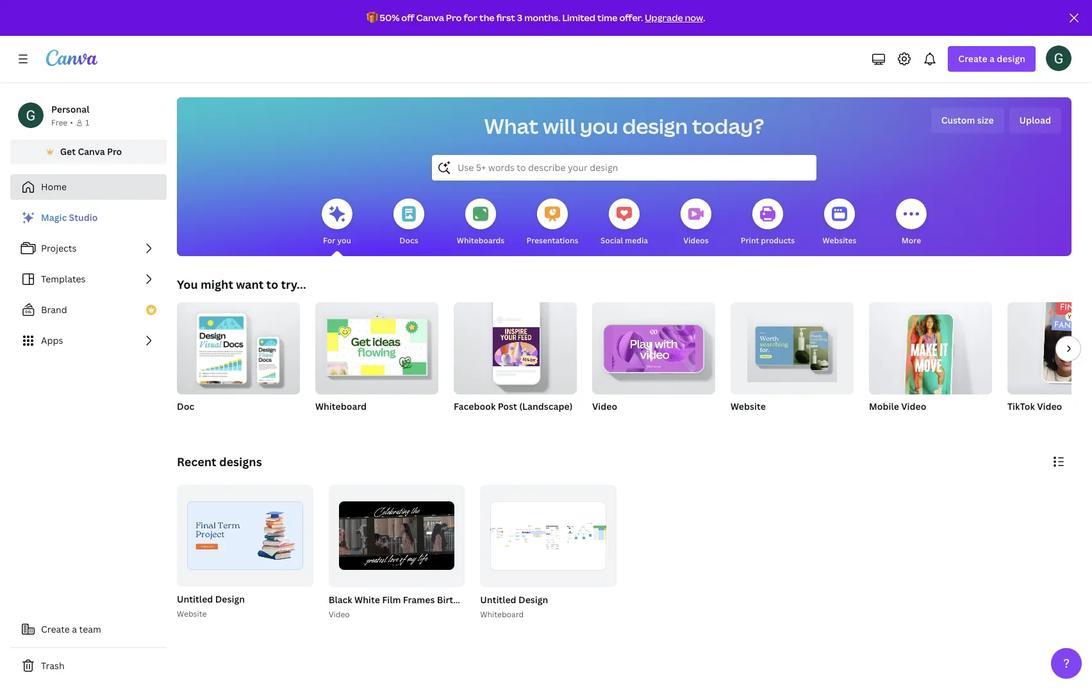 Task type: vqa. For each thing, say whether or not it's contained in the screenshot.
'BLUE'
no



Task type: locate. For each thing, give the bounding box(es) containing it.
more button
[[896, 190, 927, 256]]

personal
[[51, 103, 89, 115]]

0 vertical spatial a
[[990, 53, 995, 65]]

pro
[[446, 12, 462, 24], [107, 145, 122, 158]]

2 untitled from the left
[[480, 594, 516, 606]]

media
[[625, 235, 648, 246]]

1 untitled from the left
[[177, 594, 213, 606]]

1 horizontal spatial design
[[518, 594, 548, 606]]

print products button
[[741, 190, 795, 256]]

pro up home link
[[107, 145, 122, 158]]

upgrade now button
[[645, 12, 703, 24]]

mobile video group
[[869, 297, 992, 429]]

canva
[[416, 12, 444, 24], [78, 145, 105, 158]]

0 vertical spatial 3
[[517, 12, 523, 24]]

0 horizontal spatial design
[[622, 112, 688, 140]]

apps link
[[10, 328, 167, 354]]

untitled for untitled design whiteboard
[[480, 594, 516, 606]]

will
[[543, 112, 576, 140]]

1 vertical spatial you
[[337, 235, 351, 246]]

of up birthday
[[441, 573, 450, 582]]

create a design button
[[948, 46, 1036, 72]]

limited
[[562, 12, 596, 24]]

0 horizontal spatial 1
[[85, 117, 89, 128]]

None search field
[[432, 155, 817, 181]]

1 horizontal spatial whiteboard
[[480, 609, 524, 620]]

a left team
[[72, 624, 77, 636]]

mobile
[[869, 401, 899, 413]]

magic studio link
[[10, 205, 167, 231]]

0 vertical spatial canva
[[416, 12, 444, 24]]

projects link
[[10, 236, 167, 261]]

1 horizontal spatial a
[[990, 53, 995, 65]]

.
[[703, 12, 705, 24]]

website inside the untitled design website
[[177, 609, 207, 620]]

video
[[592, 401, 617, 413], [901, 401, 926, 413], [1037, 401, 1062, 413], [477, 594, 502, 606], [329, 609, 350, 620]]

video right (landscape)
[[592, 401, 617, 413]]

free •
[[51, 117, 73, 128]]

0 horizontal spatial design
[[215, 594, 245, 606]]

1 horizontal spatial create
[[958, 53, 987, 65]]

you right 'will'
[[580, 112, 618, 140]]

0 horizontal spatial you
[[337, 235, 351, 246]]

create a team button
[[10, 617, 167, 643]]

1 design from the left
[[215, 594, 245, 606]]

0 horizontal spatial whiteboard
[[315, 401, 367, 413]]

0 horizontal spatial create
[[41, 624, 70, 636]]

first
[[496, 12, 515, 24]]

team
[[79, 624, 101, 636]]

video right tiktok
[[1037, 401, 1062, 413]]

design left greg robinson icon
[[997, 53, 1025, 65]]

social media button
[[600, 190, 648, 256]]

0 horizontal spatial of
[[289, 573, 298, 582]]

recent designs
[[177, 454, 262, 470]]

50%
[[380, 12, 400, 24]]

tiktok video
[[1007, 401, 1062, 413]]

untitled design whiteboard
[[480, 594, 548, 620]]

1 vertical spatial a
[[72, 624, 77, 636]]

0 horizontal spatial pro
[[107, 145, 122, 158]]

1 left 8
[[283, 573, 287, 582]]

video right mobile in the bottom right of the page
[[901, 401, 926, 413]]

1 vertical spatial pro
[[107, 145, 122, 158]]

1 horizontal spatial untitled
[[480, 594, 516, 606]]

0 horizontal spatial 3
[[452, 573, 456, 582]]

2 of from the left
[[441, 573, 450, 582]]

untitled design website
[[177, 594, 245, 620]]

1 horizontal spatial website
[[731, 401, 766, 413]]

untitled
[[177, 594, 213, 606], [480, 594, 516, 606]]

1 horizontal spatial of
[[441, 573, 450, 582]]

birthday
[[437, 594, 475, 606]]

1 vertical spatial design
[[622, 112, 688, 140]]

create up "custom size"
[[958, 53, 987, 65]]

custom size button
[[931, 108, 1004, 133]]

today?
[[692, 112, 764, 140]]

print products
[[741, 235, 795, 246]]

for
[[323, 235, 335, 246]]

3 up birthday
[[452, 573, 456, 582]]

create left team
[[41, 624, 70, 636]]

1 vertical spatial website
[[177, 609, 207, 620]]

2 horizontal spatial 1
[[435, 573, 439, 582]]

1 of 3
[[435, 573, 456, 582]]

1
[[85, 117, 89, 128], [283, 573, 287, 582], [435, 573, 439, 582]]

months.
[[524, 12, 561, 24]]

whiteboard
[[315, 401, 367, 413], [480, 609, 524, 620]]

get
[[60, 145, 76, 158]]

2 untitled design button from the left
[[480, 593, 548, 609]]

magic
[[41, 211, 67, 224]]

whiteboards
[[457, 235, 505, 246]]

0 horizontal spatial canva
[[78, 145, 105, 158]]

canva right off
[[416, 12, 444, 24]]

custom
[[941, 114, 975, 126]]

0 vertical spatial design
[[997, 53, 1025, 65]]

0 vertical spatial whiteboard
[[315, 401, 367, 413]]

what will you design today?
[[484, 112, 764, 140]]

0 horizontal spatial untitled
[[177, 594, 213, 606]]

might
[[201, 277, 233, 292]]

a up the "size" at the top right of page
[[990, 53, 995, 65]]

of
[[289, 573, 298, 582], [441, 573, 450, 582]]

a inside button
[[72, 624, 77, 636]]

8
[[300, 573, 304, 582]]

🎁 50% off canva pro for the first 3 months. limited time offer. upgrade now .
[[366, 12, 705, 24]]

create
[[958, 53, 987, 65], [41, 624, 70, 636]]

2 design from the left
[[518, 594, 548, 606]]

design inside the untitled design website
[[215, 594, 245, 606]]

design inside untitled design whiteboard
[[518, 594, 548, 606]]

pro left the for
[[446, 12, 462, 24]]

trash
[[41, 660, 64, 672]]

group for video
[[592, 297, 715, 395]]

video group
[[592, 297, 715, 429]]

tiktok video group
[[1007, 295, 1092, 429]]

1 horizontal spatial untitled design button
[[480, 593, 548, 609]]

create for create a team
[[41, 624, 70, 636]]

off
[[401, 12, 414, 24]]

you
[[580, 112, 618, 140], [337, 235, 351, 246]]

untitled for untitled design website
[[177, 594, 213, 606]]

magic studio
[[41, 211, 98, 224]]

create inside dropdown button
[[958, 53, 987, 65]]

design
[[997, 53, 1025, 65], [622, 112, 688, 140]]

1 vertical spatial create
[[41, 624, 70, 636]]

1 right •
[[85, 117, 89, 128]]

canva right get
[[78, 145, 105, 158]]

design up the "search" search box
[[622, 112, 688, 140]]

0 horizontal spatial untitled design button
[[177, 593, 245, 609]]

free
[[51, 117, 67, 128]]

1 untitled design button from the left
[[177, 593, 245, 609]]

untitled inside the untitled design website
[[177, 594, 213, 606]]

untitled inside untitled design whiteboard
[[480, 594, 516, 606]]

projects
[[41, 242, 77, 254]]

3 right first
[[517, 12, 523, 24]]

website
[[731, 401, 766, 413], [177, 609, 207, 620]]

group
[[1007, 295, 1092, 395], [177, 297, 300, 395], [315, 297, 438, 395], [454, 297, 577, 395], [592, 297, 715, 395], [731, 297, 854, 395], [869, 297, 992, 402]]

1 for untitled
[[283, 573, 287, 582]]

1 of from the left
[[289, 573, 298, 582]]

untitled design button
[[177, 593, 245, 609], [480, 593, 548, 609]]

1 vertical spatial 3
[[452, 573, 456, 582]]

white
[[354, 594, 380, 606]]

list
[[10, 205, 167, 354]]

0 vertical spatial pro
[[446, 12, 462, 24]]

create inside button
[[41, 624, 70, 636]]

0 vertical spatial create
[[958, 53, 987, 65]]

0 horizontal spatial website
[[177, 609, 207, 620]]

1 vertical spatial whiteboard
[[480, 609, 524, 620]]

print
[[741, 235, 759, 246]]

whiteboard group
[[315, 297, 438, 429]]

a inside dropdown button
[[990, 53, 995, 65]]

offer.
[[619, 12, 643, 24]]

1 vertical spatial canva
[[78, 145, 105, 158]]

0 horizontal spatial a
[[72, 624, 77, 636]]

🎁
[[366, 12, 378, 24]]

1 horizontal spatial 1
[[283, 573, 287, 582]]

you right for
[[337, 235, 351, 246]]

1 horizontal spatial design
[[997, 53, 1025, 65]]

design
[[215, 594, 245, 606], [518, 594, 548, 606]]

doc group
[[177, 297, 300, 429]]

1 up birthday
[[435, 573, 439, 582]]

•
[[70, 117, 73, 128]]

design for untitled design website
[[215, 594, 245, 606]]

get canva pro
[[60, 145, 122, 158]]

of left 8
[[289, 573, 298, 582]]

a for design
[[990, 53, 995, 65]]

3
[[517, 12, 523, 24], [452, 573, 456, 582]]

0 vertical spatial website
[[731, 401, 766, 413]]

website group
[[731, 297, 854, 429]]

(landscape)
[[519, 401, 573, 413]]

video inside mobile video group
[[901, 401, 926, 413]]

1 horizontal spatial you
[[580, 112, 618, 140]]

untitled design button for untitled design whiteboard
[[480, 593, 548, 609]]

pro inside button
[[107, 145, 122, 158]]



Task type: describe. For each thing, give the bounding box(es) containing it.
recent
[[177, 454, 216, 470]]

to
[[266, 277, 278, 292]]

black white film frames birthday video button
[[329, 593, 502, 609]]

you
[[177, 277, 198, 292]]

time
[[597, 12, 618, 24]]

products
[[761, 235, 795, 246]]

0 vertical spatial you
[[580, 112, 618, 140]]

group for whiteboard
[[315, 297, 438, 395]]

home link
[[10, 174, 167, 200]]

for you button
[[322, 190, 352, 256]]

the
[[479, 12, 495, 24]]

custom size
[[941, 114, 994, 126]]

videos
[[683, 235, 709, 246]]

1 horizontal spatial 3
[[517, 12, 523, 24]]

apps
[[41, 335, 63, 347]]

websites button
[[823, 190, 857, 256]]

untitled design button for untitled design website
[[177, 593, 245, 609]]

mobile video
[[869, 401, 926, 413]]

whiteboard inside untitled design whiteboard
[[480, 609, 524, 620]]

docs
[[400, 235, 418, 246]]

want
[[236, 277, 264, 292]]

what
[[484, 112, 539, 140]]

social
[[600, 235, 623, 246]]

upload button
[[1009, 108, 1061, 133]]

Search search field
[[458, 156, 791, 180]]

create for create a design
[[958, 53, 987, 65]]

videos button
[[681, 190, 711, 256]]

video down black
[[329, 609, 350, 620]]

group for website
[[731, 297, 854, 395]]

presentations
[[526, 235, 578, 246]]

brand
[[41, 304, 67, 316]]

of for black white film frames birthday video
[[441, 573, 450, 582]]

size
[[977, 114, 994, 126]]

docs button
[[394, 190, 424, 256]]

greg robinson image
[[1046, 46, 1072, 71]]

design inside dropdown button
[[997, 53, 1025, 65]]

try...
[[281, 277, 306, 292]]

you might want to try...
[[177, 277, 306, 292]]

brand link
[[10, 297, 167, 323]]

presentations button
[[526, 190, 578, 256]]

create a design
[[958, 53, 1025, 65]]

now
[[685, 12, 703, 24]]

group for doc
[[177, 297, 300, 395]]

list containing magic studio
[[10, 205, 167, 354]]

websites
[[823, 235, 857, 246]]

video right birthday
[[477, 594, 502, 606]]

group for tiktok video
[[1007, 295, 1092, 395]]

a for team
[[72, 624, 77, 636]]

post
[[498, 401, 517, 413]]

more
[[902, 235, 921, 246]]

facebook post (landscape) group
[[454, 297, 577, 429]]

trash link
[[10, 654, 167, 679]]

group for mobile video
[[869, 297, 992, 402]]

1 horizontal spatial pro
[[446, 12, 462, 24]]

video inside video group
[[592, 401, 617, 413]]

upgrade
[[645, 12, 683, 24]]

design for untitled design whiteboard
[[518, 594, 548, 606]]

templates
[[41, 273, 86, 285]]

tiktok
[[1007, 401, 1035, 413]]

social media
[[600, 235, 648, 246]]

for you
[[323, 235, 351, 246]]

video inside tiktok video group
[[1037, 401, 1062, 413]]

canva inside button
[[78, 145, 105, 158]]

facebook post (landscape)
[[454, 401, 573, 413]]

home
[[41, 181, 67, 193]]

of for untitled design
[[289, 573, 298, 582]]

1 of 8
[[283, 573, 304, 582]]

get canva pro button
[[10, 140, 167, 164]]

you inside button
[[337, 235, 351, 246]]

1 for black
[[435, 573, 439, 582]]

website inside group
[[731, 401, 766, 413]]

film
[[382, 594, 401, 606]]

whiteboards button
[[457, 190, 505, 256]]

frames
[[403, 594, 435, 606]]

black
[[329, 594, 352, 606]]

studio
[[69, 211, 98, 224]]

black white film frames birthday video video
[[329, 594, 502, 620]]

doc
[[177, 401, 194, 413]]

templates link
[[10, 267, 167, 292]]

designs
[[219, 454, 262, 470]]

for
[[464, 12, 478, 24]]

create a team
[[41, 624, 101, 636]]

facebook
[[454, 401, 496, 413]]

whiteboard inside group
[[315, 401, 367, 413]]

1 horizontal spatial canva
[[416, 12, 444, 24]]



